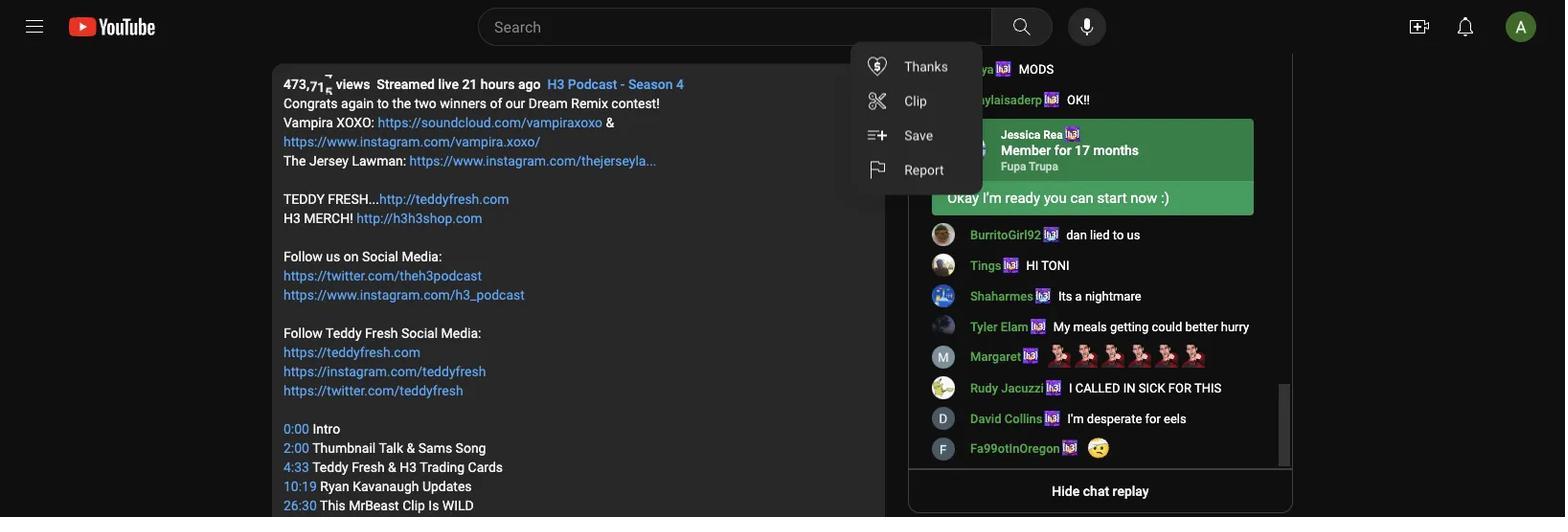 Task type: vqa. For each thing, say whether or not it's contained in the screenshot.
TAB LIST containing Home
no



Task type: describe. For each thing, give the bounding box(es) containing it.
clip inside 0:00 intro 2:00 thumbnail talk & sams song 4:33 teddy fresh & h3 trading cards 10:19 ryan kavanaugh updates 26:30 this mrbeast clip is wild
[[402, 498, 425, 514]]

fresh inside 0:00 intro 2:00 thumbnail talk & sams song 4:33 teddy fresh & h3 trading cards 10:19 ryan kavanaugh updates 26:30 this mrbeast clip is wild
[[352, 460, 385, 476]]

thanks for thanks option
[[904, 58, 948, 74]]

remix
[[571, 96, 608, 112]]

fresh...
[[328, 192, 379, 207]]

Share text field
[[445, 27, 480, 43]]

0 vertical spatial h3
[[547, 77, 565, 92]]

contest!
[[612, 96, 660, 112]]

save option
[[851, 118, 983, 153]]

cards
[[468, 460, 503, 476]]

http://teddyfresh.com link
[[379, 192, 509, 207]]

https://twitter.com/theh3podcast
[[284, 268, 482, 284]]

report
[[904, 162, 944, 177]]

0 horizontal spatial 4
[[284, 77, 291, 92]]

hide
[[1052, 483, 1080, 499]]

views
[[336, 77, 370, 92]]

sams
[[418, 441, 452, 456]]

clip for clip button
[[768, 27, 791, 43]]

Download text field
[[541, 27, 601, 43]]

http://teddyfresh.com
[[379, 192, 509, 207]]

clip for clip option
[[904, 93, 927, 108]]

intro
[[313, 422, 340, 437]]

us
[[326, 249, 340, 265]]

473,715 views element
[[284, 0, 377, 100]]

ago
[[518, 77, 541, 92]]

thanks for thanks button
[[662, 27, 706, 43]]

https://teddyfresh.com link
[[284, 345, 420, 361]]

https://www.instagram.com/vampira.xoxo/ link
[[284, 134, 541, 150]]

social for on
[[362, 249, 398, 265]]

merch!
[[304, 211, 353, 227]]

kavanaugh
[[353, 479, 419, 495]]

http://h3h3shop.com link
[[357, 211, 482, 227]]

,
[[306, 77, 309, 92]]

5
[[325, 82, 333, 98]]

https://twitter.com/teddyfresh
[[284, 383, 463, 399]]

1
[[317, 79, 325, 94]]

h3 podcast - season 4 link
[[547, 75, 684, 94]]

list box containing thanks
[[851, 41, 983, 195]]

season
[[628, 77, 673, 92]]

6
[[310, 59, 317, 75]]

thumbnail
[[312, 441, 376, 456]]

live
[[438, 77, 459, 92]]

2:00 link
[[284, 441, 309, 456]]

of
[[490, 96, 502, 112]]

4:33 link
[[284, 460, 309, 476]]

avatar image image
[[1506, 11, 1537, 42]]

4:33
[[284, 460, 309, 476]]

26:30
[[284, 498, 317, 514]]

teddy inside follow teddy fresh social media: https://teddyfresh.com https://instagram.com/teddyfresh https://twitter.com/teddyfresh
[[326, 326, 362, 342]]

hide chat replay
[[1052, 483, 1149, 499]]

mrbeast
[[349, 498, 399, 514]]

0:00 link
[[284, 422, 309, 437]]

https://twitter.com/theh3podcast link
[[284, 268, 482, 284]]

hours
[[481, 77, 515, 92]]

this
[[320, 498, 346, 514]]

vampira
[[284, 115, 333, 131]]

https://twitter.com/teddyfresh link
[[284, 383, 463, 399]]

our
[[506, 96, 525, 112]]

is
[[429, 498, 439, 514]]

10:19 link
[[284, 479, 317, 495]]

h3 podcast - season 4
[[547, 77, 684, 92]]

0
[[317, 59, 325, 75]]

https://teddyfresh.com
[[284, 345, 420, 361]]

congrats again to the two winners of our dream remix contest! vampira xoxo:
[[284, 96, 660, 131]]

https://instagram.com/teddyfresh link
[[284, 364, 486, 380]]

0:00 intro 2:00 thumbnail talk & sams song 4:33 teddy fresh & h3 trading cards 10:19 ryan kavanaugh updates 26:30 this mrbeast clip is wild
[[284, 422, 506, 514]]

the
[[284, 153, 306, 169]]

hide chat replay button
[[913, 474, 1288, 509]]

teddy
[[284, 192, 325, 207]]



Task type: locate. For each thing, give the bounding box(es) containing it.
1 horizontal spatial 7
[[310, 78, 317, 94]]

1 vertical spatial clip
[[904, 93, 927, 108]]

https://www.instagram.com/h3_podcast link
[[284, 287, 525, 303]]

4 left the 3
[[284, 77, 291, 92]]

1 horizontal spatial 4
[[325, 63, 333, 79]]

1 horizontal spatial thanks
[[904, 58, 948, 74]]

follow inside the follow us on social media: https://twitter.com/theh3podcast https://www.instagram.com/h3_podcast
[[284, 249, 323, 265]]

talk
[[379, 441, 403, 456]]

h3 inside teddy fresh... http://teddyfresh.com h3 merch! http://h3h3shop.com
[[284, 211, 301, 227]]

follow for follow teddy fresh social media: https://teddyfresh.com https://instagram.com/teddyfresh https://twitter.com/teddyfresh
[[284, 326, 323, 342]]

wild
[[442, 498, 474, 514]]

media: inside the follow us on social media: https://twitter.com/theh3podcast https://www.instagram.com/h3_podcast
[[402, 249, 442, 265]]

& inside https://soundcloud.com/vampiraxoxo & https://www.instagram.com/vampira.xoxo/ the jersey lawman: https://www.instagram.com/thejerseyla...
[[606, 115, 614, 131]]

0:00
[[284, 422, 309, 437]]

on
[[344, 249, 359, 265]]

song
[[456, 441, 486, 456]]

10:19
[[284, 479, 317, 495]]

1 vertical spatial social
[[401, 326, 438, 342]]

follow teddy fresh social media: https://teddyfresh.com https://instagram.com/teddyfresh https://twitter.com/teddyfresh
[[284, 326, 486, 399]]

media: down https://www.instagram.com/h3_podcast link
[[441, 326, 481, 342]]

list box
[[851, 41, 983, 195]]

0 horizontal spatial social
[[362, 249, 398, 265]]

clip button
[[729, 18, 806, 52]]

Hide chat replay text field
[[1052, 483, 1149, 499]]

&
[[606, 115, 614, 131], [407, 441, 415, 456], [388, 460, 396, 476]]

& right talk
[[407, 441, 415, 456]]

1 vertical spatial teddy
[[312, 460, 348, 476]]

fresh up the https://teddyfresh.com "link"
[[365, 326, 398, 342]]

https://instagram.com/teddyfresh
[[284, 364, 486, 380]]

winners
[[440, 96, 487, 112]]

social down https://www.instagram.com/h3_podcast
[[401, 326, 438, 342]]

0 horizontal spatial h3
[[284, 211, 301, 227]]

h3
[[547, 77, 565, 92], [284, 211, 301, 227], [400, 460, 417, 476]]

1 vertical spatial fresh
[[352, 460, 385, 476]]

https://www.instagram.com/vampira.xoxo/
[[284, 134, 541, 150]]

social for fresh
[[401, 326, 438, 342]]

http://h3h3shop.com
[[357, 211, 482, 227]]

2 horizontal spatial clip
[[904, 93, 927, 108]]

trading
[[420, 460, 465, 476]]

1 vertical spatial thanks
[[904, 58, 948, 74]]

0 vertical spatial follow
[[284, 249, 323, 265]]

0 vertical spatial clip
[[768, 27, 791, 43]]

media: for https://twitter.com/theh3podcast
[[402, 249, 442, 265]]

follow up https://teddyfresh.com
[[284, 326, 323, 342]]

social inside follow teddy fresh social media: https://teddyfresh.com https://instagram.com/teddyfresh https://twitter.com/teddyfresh
[[401, 326, 438, 342]]

-
[[621, 77, 625, 92]]

clip
[[768, 27, 791, 43], [904, 93, 927, 108], [402, 498, 425, 514]]

7
[[291, 77, 299, 92], [310, 78, 317, 94]]

two
[[415, 96, 437, 112]]

0 vertical spatial social
[[362, 249, 398, 265]]

follow
[[284, 249, 323, 265], [284, 326, 323, 342]]

Search text field
[[494, 14, 988, 39]]

congrats
[[284, 96, 338, 112]]

& down talk
[[388, 460, 396, 476]]

4
[[325, 63, 333, 79], [284, 77, 291, 92], [676, 77, 684, 92]]

h3 down talk
[[400, 460, 417, 476]]

ryan
[[320, 479, 349, 495]]

follow left us
[[284, 249, 323, 265]]

4 right season
[[676, 77, 684, 92]]

teddy up the 'ryan' on the bottom
[[312, 460, 348, 476]]

0 vertical spatial thanks
[[662, 27, 706, 43]]

h3 up dream
[[547, 77, 565, 92]]

7 right ,
[[310, 78, 317, 94]]

clip option
[[851, 84, 983, 118]]

2 vertical spatial h3
[[400, 460, 417, 476]]

1 horizontal spatial social
[[401, 326, 438, 342]]

lawman:
[[352, 153, 406, 169]]

the
[[392, 96, 411, 112]]

report option
[[851, 153, 983, 187]]

None search field
[[444, 8, 1057, 46]]

https://www.instagram.com/thejerseyla...
[[410, 153, 657, 169]]

thanks inside button
[[662, 27, 706, 43]]

thanks option
[[851, 49, 983, 84]]

0 vertical spatial &
[[606, 115, 614, 131]]

replay
[[1113, 483, 1149, 499]]

0 vertical spatial media:
[[402, 249, 442, 265]]

h3 down the teddy
[[284, 211, 301, 227]]

4 7 3 , 6 7 0 1 4 5 views
[[284, 59, 377, 98]]

2:00
[[284, 441, 309, 456]]

share
[[445, 27, 480, 43]]

social
[[362, 249, 398, 265], [401, 326, 438, 342]]

follow for follow us on social media: https://twitter.com/theh3podcast https://www.instagram.com/h3_podcast
[[284, 249, 323, 265]]

thanks up season
[[662, 27, 706, 43]]

2 horizontal spatial h3
[[547, 77, 565, 92]]

fresh up kavanaugh
[[352, 460, 385, 476]]

again
[[341, 96, 374, 112]]

0 vertical spatial teddy
[[326, 326, 362, 342]]

1 vertical spatial &
[[407, 441, 415, 456]]

social inside the follow us on social media: https://twitter.com/theh3podcast https://www.instagram.com/h3_podcast
[[362, 249, 398, 265]]

chat
[[1083, 483, 1109, 499]]

0 horizontal spatial thanks
[[662, 27, 706, 43]]

https://soundcloud.com/vampiraxoxo
[[378, 115, 603, 131]]

save
[[904, 127, 933, 143]]

2 vertical spatial clip
[[402, 498, 425, 514]]

0 vertical spatial fresh
[[365, 326, 398, 342]]

media:
[[402, 249, 442, 265], [441, 326, 481, 342]]

download button
[[503, 18, 616, 52]]

0 horizontal spatial 7
[[291, 77, 299, 92]]

https://www.instagram.com/h3_podcast
[[284, 287, 525, 303]]

social up https://twitter.com/theh3podcast link
[[362, 249, 398, 265]]

thanks up clip option
[[904, 58, 948, 74]]

2 horizontal spatial 4
[[676, 77, 684, 92]]

7 left ,
[[291, 77, 299, 92]]

2 vertical spatial &
[[388, 460, 396, 476]]

0 horizontal spatial clip
[[402, 498, 425, 514]]

media: down http://h3h3shop.com link
[[402, 249, 442, 265]]

1 horizontal spatial h3
[[400, 460, 417, 476]]

follow us on social media: https://twitter.com/theh3podcast https://www.instagram.com/h3_podcast
[[284, 249, 525, 303]]

dream
[[529, 96, 568, 112]]

streamed
[[377, 77, 435, 92]]

26:30 link
[[284, 498, 317, 514]]

media: for https://teddyfresh.com
[[441, 326, 481, 342]]

https://soundcloud.com/vampiraxoxo link
[[378, 115, 603, 131]]

streamed live 21 hours ago
[[377, 77, 541, 92]]

thanks inside option
[[904, 58, 948, 74]]

1 horizontal spatial clip
[[768, 27, 791, 43]]

fresh inside follow teddy fresh social media: https://teddyfresh.com https://instagram.com/teddyfresh https://twitter.com/teddyfresh
[[365, 326, 398, 342]]

1 follow from the top
[[284, 249, 323, 265]]

download
[[541, 27, 601, 43]]

1 vertical spatial follow
[[284, 326, 323, 342]]

https://soundcloud.com/vampiraxoxo & https://www.instagram.com/vampira.xoxo/ the jersey lawman: https://www.instagram.com/thejerseyla...
[[284, 115, 657, 169]]

podcast
[[568, 77, 617, 92]]

teddy
[[326, 326, 362, 342], [312, 460, 348, 476]]

thanks button
[[624, 18, 722, 52]]

1 vertical spatial h3
[[284, 211, 301, 227]]

to
[[377, 96, 389, 112]]

fresh
[[365, 326, 398, 342], [352, 460, 385, 476]]

follow inside follow teddy fresh social media: https://teddyfresh.com https://instagram.com/teddyfresh https://twitter.com/teddyfresh
[[284, 326, 323, 342]]

teddy inside 0:00 intro 2:00 thumbnail talk & sams song 4:33 teddy fresh & h3 trading cards 10:19 ryan kavanaugh updates 26:30 this mrbeast clip is wild
[[312, 460, 348, 476]]

media: inside follow teddy fresh social media: https://teddyfresh.com https://instagram.com/teddyfresh https://twitter.com/teddyfresh
[[441, 326, 481, 342]]

4 right 6
[[325, 63, 333, 79]]

updates
[[422, 479, 472, 495]]

h3 inside 0:00 intro 2:00 thumbnail talk & sams song 4:33 teddy fresh & h3 trading cards 10:19 ryan kavanaugh updates 26:30 this mrbeast clip is wild
[[400, 460, 417, 476]]

teddy up https://teddyfresh.com
[[326, 326, 362, 342]]

2 horizontal spatial &
[[606, 115, 614, 131]]

clip inside option
[[904, 93, 927, 108]]

clip inside button
[[768, 27, 791, 43]]

0 horizontal spatial &
[[388, 460, 396, 476]]

3
[[299, 77, 306, 92]]

share button
[[407, 18, 495, 52]]

21
[[462, 77, 477, 92]]

2 follow from the top
[[284, 326, 323, 342]]

https://www.instagram.com/thejerseyla... link
[[410, 153, 657, 169]]

& down 'remix'
[[606, 115, 614, 131]]

1 horizontal spatial &
[[407, 441, 415, 456]]

1 vertical spatial media:
[[441, 326, 481, 342]]

thanks
[[662, 27, 706, 43], [904, 58, 948, 74]]

teddy fresh... http://teddyfresh.com h3 merch! http://h3h3shop.com
[[284, 192, 509, 227]]

jersey
[[309, 153, 349, 169]]

xoxo:
[[337, 115, 375, 131]]



